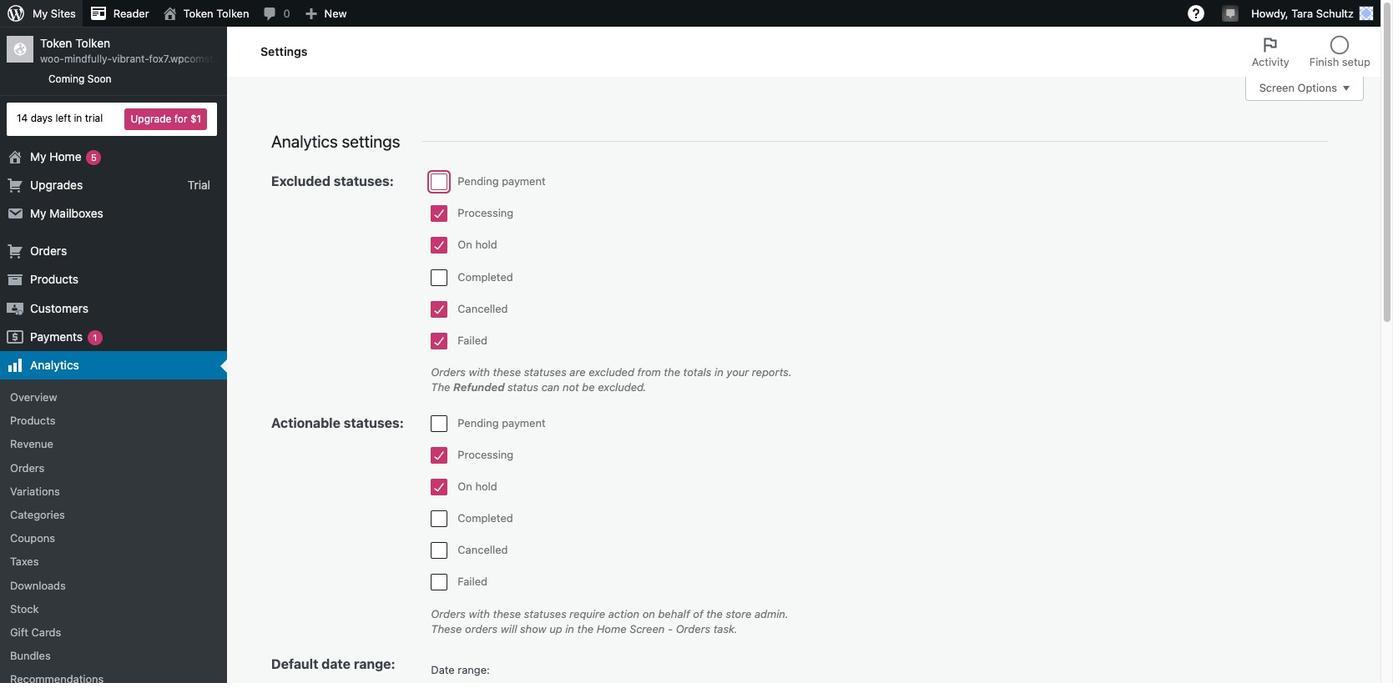 Task type: describe. For each thing, give the bounding box(es) containing it.
cards
[[31, 626, 61, 639]]

excluded statuses: element
[[431, 174, 804, 365]]

status
[[508, 381, 538, 394]]

downloads link
[[0, 574, 227, 597]]

reports.
[[752, 366, 792, 379]]

token tolken link
[[156, 0, 256, 27]]

analytics link
[[0, 351, 227, 380]]

cancelled for actionable statuses:
[[458, 544, 508, 557]]

on for actionable statuses:
[[458, 480, 472, 493]]

my sites link
[[0, 0, 82, 27]]

revenue link
[[0, 433, 227, 456]]

Processing checkbox
[[431, 205, 448, 222]]

mailboxes
[[50, 206, 103, 220]]

1
[[93, 332, 97, 343]]

1 products link from the top
[[0, 266, 227, 294]]

overview link
[[0, 386, 227, 409]]

task.
[[713, 623, 738, 636]]

upgrade
[[131, 112, 171, 125]]

pending payment for excluded statuses:
[[458, 174, 546, 188]]

action
[[608, 607, 639, 621]]

woo-
[[40, 53, 64, 65]]

2 orders link from the top
[[0, 456, 227, 480]]

can
[[541, 381, 560, 394]]

statuses: for excluded statuses:
[[334, 174, 394, 189]]

range
[[458, 664, 487, 677]]

on hold for excluded statuses:
[[458, 238, 497, 252]]

2 horizontal spatial the
[[706, 607, 723, 621]]

sites
[[51, 7, 76, 20]]

payments
[[30, 329, 83, 344]]

coupons
[[10, 532, 55, 545]]

-
[[668, 623, 673, 636]]

on hold for actionable statuses:
[[458, 480, 497, 493]]

Completed checkbox
[[431, 269, 448, 286]]

variations link
[[0, 480, 227, 503]]

orders down of at the bottom
[[676, 623, 710, 636]]

not
[[563, 381, 579, 394]]

in inside orders with these statuses require action on behalf of the store admin. these orders will show up in the home screen - orders task.
[[565, 623, 574, 636]]

14 days left in trial
[[17, 112, 103, 125]]

these for actionable statuses:
[[493, 607, 521, 621]]

customers
[[30, 301, 89, 315]]

actionable statuses:
[[271, 415, 404, 430]]

on
[[642, 607, 655, 621]]

totals
[[683, 366, 711, 379]]

trial
[[85, 112, 103, 125]]

statuses: for actionable statuses:
[[344, 415, 404, 430]]

orders with these statuses are excluded from the totals in your reports. the
[[431, 366, 792, 394]]

$1
[[190, 112, 201, 125]]

0 horizontal spatial the
[[577, 623, 594, 636]]

pending for excluded statuses:
[[458, 174, 499, 188]]

stock
[[10, 602, 39, 616]]

orders for orders with these statuses require action on behalf of the store admin. these orders will show up in the home screen - orders task.
[[431, 607, 466, 621]]

0
[[283, 7, 290, 20]]

analytics settings
[[271, 132, 400, 151]]

my mailboxes link
[[0, 199, 227, 228]]

tab list containing activity
[[1242, 27, 1381, 77]]

variations
[[10, 485, 60, 498]]

are
[[570, 366, 586, 379]]

excluded
[[589, 366, 634, 379]]

excluded statuses:
[[271, 174, 394, 189]]

14
[[17, 112, 28, 125]]

orders down my mailboxes
[[30, 244, 67, 258]]

new link
[[297, 0, 354, 27]]

mindfully-
[[64, 53, 112, 65]]

orders for orders with these statuses are excluded from the totals in your reports. the
[[431, 366, 466, 379]]

excluded
[[271, 174, 330, 189]]

up
[[549, 623, 562, 636]]

pending payment for actionable statuses:
[[458, 416, 546, 429]]

trial
[[188, 178, 210, 192]]

coupons link
[[0, 527, 227, 550]]

in inside navigation
[[74, 112, 82, 125]]

token for token tolken
[[183, 7, 213, 20]]

finish setup button
[[1299, 27, 1381, 77]]

0 link
[[256, 0, 297, 27]]

activity button
[[1242, 27, 1299, 77]]

gift
[[10, 626, 28, 639]]

orders with these statuses require action on behalf of the store admin. these orders will show up in the home screen - orders task.
[[431, 607, 789, 636]]

reader
[[113, 7, 149, 20]]

Processing checkbox
[[431, 447, 448, 464]]

failed for actionable statuses:
[[458, 575, 487, 589]]

stock link
[[0, 597, 227, 621]]

require
[[570, 607, 605, 621]]

fox7.wpcomstaging.com
[[149, 53, 262, 65]]

tara
[[1291, 7, 1313, 20]]

these
[[431, 623, 462, 636]]

payments 1
[[30, 329, 97, 344]]

token for token tolken woo-mindfully-vibrant-fox7.wpcomstaging.com coming soon
[[40, 36, 72, 50]]

actionable statuses: element
[[431, 415, 804, 606]]

be
[[582, 381, 595, 394]]

howdy, tara schultz
[[1251, 7, 1354, 20]]

my home 5
[[30, 149, 97, 163]]

the inside orders with these statuses are excluded from the totals in your reports. the
[[664, 366, 680, 379]]

tolken for token tolken woo-mindfully-vibrant-fox7.wpcomstaging.com coming soon
[[75, 36, 110, 50]]

date
[[322, 657, 351, 672]]

upgrade for $1
[[131, 112, 201, 125]]

your
[[726, 366, 749, 379]]

gift cards
[[10, 626, 61, 639]]

excluded.
[[598, 381, 646, 394]]

upgrades
[[30, 178, 83, 192]]

customers link
[[0, 294, 227, 323]]

of
[[693, 607, 703, 621]]

reader link
[[82, 0, 156, 27]]

statuses for actionable statuses:
[[524, 607, 567, 621]]

main menu navigation
[[0, 27, 262, 684]]

cancelled for excluded statuses:
[[458, 302, 508, 315]]

refunded
[[453, 381, 505, 394]]

revenue
[[10, 438, 53, 451]]

on hold checkbox for excluded statuses:
[[431, 237, 448, 254]]

screen inside dropdown button
[[1259, 81, 1295, 95]]

:
[[487, 664, 490, 677]]

upgrade for $1 button
[[125, 108, 207, 130]]

for
[[174, 112, 187, 125]]



Task type: vqa. For each thing, say whether or not it's contained in the screenshot.
Multi-currency
no



Task type: locate. For each thing, give the bounding box(es) containing it.
cancelled inside actionable statuses: element
[[458, 544, 508, 557]]

from
[[637, 366, 661, 379]]

my for my mailboxes
[[30, 206, 46, 220]]

pending payment checkbox up processing option
[[431, 415, 448, 432]]

orders
[[465, 623, 498, 636]]

token up fox7.wpcomstaging.com
[[183, 7, 213, 20]]

days
[[31, 112, 53, 125]]

1 failed from the top
[[458, 334, 487, 347]]

with up orders
[[469, 607, 490, 621]]

2 statuses from the top
[[524, 607, 567, 621]]

my sites
[[33, 7, 76, 20]]

0 vertical spatial with
[[469, 366, 490, 379]]

payment
[[502, 174, 546, 188], [502, 416, 546, 429]]

token up woo-
[[40, 36, 72, 50]]

failed checkbox for excluded statuses:
[[431, 333, 448, 350]]

payment inside actionable statuses: element
[[502, 416, 546, 429]]

range:
[[354, 657, 395, 672]]

cancelled up refunded
[[458, 302, 508, 315]]

0 vertical spatial tolken
[[216, 7, 249, 20]]

screen
[[1259, 81, 1295, 95], [630, 623, 665, 636]]

completed for actionable statuses:
[[458, 512, 513, 525]]

my mailboxes
[[30, 206, 103, 220]]

screen options button
[[1245, 76, 1364, 101]]

0 vertical spatial token
[[183, 7, 213, 20]]

the
[[431, 381, 450, 394]]

tolken left 0 link
[[216, 7, 249, 20]]

my for my home 5
[[30, 149, 46, 163]]

my inside "link"
[[33, 7, 48, 20]]

finish setup
[[1309, 55, 1371, 68]]

options
[[1298, 81, 1337, 95]]

1 vertical spatial orders link
[[0, 456, 227, 480]]

pending payment checkbox for excluded statuses:
[[431, 174, 448, 190]]

failed for excluded statuses:
[[458, 334, 487, 347]]

completed for excluded statuses:
[[458, 270, 513, 283]]

1 orders link from the top
[[0, 237, 227, 266]]

completed inside actionable statuses: element
[[458, 512, 513, 525]]

on hold checkbox inside actionable statuses: element
[[431, 479, 448, 496]]

orders
[[30, 244, 67, 258], [431, 366, 466, 379], [10, 461, 45, 475], [431, 607, 466, 621], [676, 623, 710, 636]]

orders up the
[[431, 366, 466, 379]]

store
[[726, 607, 752, 621]]

the right of at the bottom
[[706, 607, 723, 621]]

0 vertical spatial on
[[458, 238, 472, 252]]

these up the will at the bottom of the page
[[493, 607, 521, 621]]

orders inside orders with these statuses are excluded from the totals in your reports. the
[[431, 366, 466, 379]]

1 vertical spatial pending payment checkbox
[[431, 415, 448, 432]]

hold for actionable statuses:
[[475, 480, 497, 493]]

1 hold from the top
[[475, 238, 497, 252]]

hold inside actionable statuses: element
[[475, 480, 497, 493]]

orders link down the 'my mailboxes' 'link'
[[0, 237, 227, 266]]

home down action
[[597, 623, 627, 636]]

analytics
[[271, 132, 338, 151], [30, 358, 79, 372]]

0 vertical spatial payment
[[502, 174, 546, 188]]

0 vertical spatial failed
[[458, 334, 487, 347]]

my
[[33, 7, 48, 20], [30, 149, 46, 163], [30, 206, 46, 220]]

2 these from the top
[[493, 607, 521, 621]]

pending inside actionable statuses: element
[[458, 416, 499, 429]]

analytics up excluded
[[271, 132, 338, 151]]

processing for actionable statuses:
[[458, 448, 514, 461]]

1 payment from the top
[[502, 174, 546, 188]]

in
[[74, 112, 82, 125], [714, 366, 723, 379], [565, 623, 574, 636]]

1 vertical spatial on hold
[[458, 480, 497, 493]]

taxes link
[[0, 550, 227, 574]]

0 vertical spatial products
[[30, 272, 79, 287]]

products link up 1
[[0, 266, 227, 294]]

failed inside excluded statuses: element
[[458, 334, 487, 347]]

0 vertical spatial these
[[493, 366, 521, 379]]

new
[[324, 7, 347, 20]]

my for my sites
[[33, 7, 48, 20]]

refunded status can not be excluded.
[[453, 381, 646, 394]]

1 pending from the top
[[458, 174, 499, 188]]

0 horizontal spatial in
[[74, 112, 82, 125]]

products up customers
[[30, 272, 79, 287]]

2 pending payment from the top
[[458, 416, 546, 429]]

1 vertical spatial home
[[597, 623, 627, 636]]

0 vertical spatial on hold checkbox
[[431, 237, 448, 254]]

Pending payment checkbox
[[431, 174, 448, 190], [431, 415, 448, 432]]

failed checkbox up these
[[431, 575, 448, 591]]

1 vertical spatial my
[[30, 149, 46, 163]]

the down require
[[577, 623, 594, 636]]

statuses for excluded statuses:
[[524, 366, 567, 379]]

on inside excluded statuses: element
[[458, 238, 472, 252]]

pending payment inside actionable statuses: element
[[458, 416, 546, 429]]

Completed checkbox
[[431, 511, 448, 528]]

vibrant-
[[112, 53, 149, 65]]

1 vertical spatial analytics
[[30, 358, 79, 372]]

processing inside excluded statuses: element
[[458, 206, 514, 220]]

1 vertical spatial on
[[458, 480, 472, 493]]

statuses up refunded status can not be excluded.
[[524, 366, 567, 379]]

cancelled checkbox for excluded statuses:
[[431, 301, 448, 318]]

0 vertical spatial processing
[[458, 206, 514, 220]]

taxes
[[10, 555, 39, 569]]

screen options
[[1259, 81, 1337, 95]]

1 cancelled checkbox from the top
[[431, 301, 448, 318]]

on hold checkbox for actionable statuses:
[[431, 479, 448, 496]]

on hold inside excluded statuses: element
[[458, 238, 497, 252]]

home inside orders with these statuses require action on behalf of the store admin. these orders will show up in the home screen - orders task.
[[597, 623, 627, 636]]

2 on from the top
[[458, 480, 472, 493]]

orders link up "categories" link
[[0, 456, 227, 480]]

the right from
[[664, 366, 680, 379]]

1 on hold from the top
[[458, 238, 497, 252]]

with for actionable statuses:
[[469, 607, 490, 621]]

my up upgrades
[[30, 149, 46, 163]]

statuses:
[[334, 174, 394, 189], [344, 415, 404, 430]]

activity
[[1252, 55, 1289, 68]]

on hold checkbox up completed option
[[431, 479, 448, 496]]

these up status
[[493, 366, 521, 379]]

0 horizontal spatial tolken
[[75, 36, 110, 50]]

my down upgrades
[[30, 206, 46, 220]]

2 cancelled checkbox from the top
[[431, 543, 448, 559]]

2 pending payment checkbox from the top
[[431, 415, 448, 432]]

products down overview
[[10, 414, 55, 428]]

2 pending from the top
[[458, 416, 499, 429]]

1 pending payment checkbox from the top
[[431, 174, 448, 190]]

2 hold from the top
[[475, 480, 497, 493]]

statuses up up
[[524, 607, 567, 621]]

settings
[[260, 44, 307, 58]]

cancelled checkbox down completed checkbox
[[431, 301, 448, 318]]

2 payment from the top
[[502, 416, 546, 429]]

token tolken
[[183, 7, 249, 20]]

on hold
[[458, 238, 497, 252], [458, 480, 497, 493]]

1 vertical spatial token
[[40, 36, 72, 50]]

pending inside excluded statuses: element
[[458, 174, 499, 188]]

0 vertical spatial cancelled
[[458, 302, 508, 315]]

2 horizontal spatial in
[[714, 366, 723, 379]]

products link down the analytics link
[[0, 409, 227, 433]]

processing inside actionable statuses: element
[[458, 448, 514, 461]]

in left your
[[714, 366, 723, 379]]

with for excluded statuses:
[[469, 366, 490, 379]]

downloads
[[10, 579, 66, 592]]

processing right processing checkbox
[[458, 206, 514, 220]]

overview
[[10, 391, 57, 404]]

statuses
[[524, 366, 567, 379], [524, 607, 567, 621]]

failed inside actionable statuses: element
[[458, 575, 487, 589]]

on for excluded statuses:
[[458, 238, 472, 252]]

tolken
[[216, 7, 249, 20], [75, 36, 110, 50]]

tolken inside token tolken woo-mindfully-vibrant-fox7.wpcomstaging.com coming soon
[[75, 36, 110, 50]]

1 horizontal spatial home
[[597, 623, 627, 636]]

1 vertical spatial hold
[[475, 480, 497, 493]]

processing for excluded statuses:
[[458, 206, 514, 220]]

default
[[271, 657, 318, 672]]

with inside orders with these statuses require action on behalf of the store admin. these orders will show up in the home screen - orders task.
[[469, 607, 490, 621]]

categories link
[[0, 503, 227, 527]]

pending for actionable statuses:
[[458, 416, 499, 429]]

pending payment inside excluded statuses: element
[[458, 174, 546, 188]]

1 horizontal spatial tolken
[[216, 7, 249, 20]]

finish
[[1309, 55, 1339, 68]]

setup
[[1342, 55, 1371, 68]]

in right left
[[74, 112, 82, 125]]

cancelled checkbox for actionable statuses:
[[431, 543, 448, 559]]

processing
[[458, 206, 514, 220], [458, 448, 514, 461]]

with up refunded
[[469, 366, 490, 379]]

0 vertical spatial statuses:
[[334, 174, 394, 189]]

behalf
[[658, 607, 690, 621]]

tab list
[[1242, 27, 1381, 77]]

admin.
[[754, 607, 789, 621]]

categories
[[10, 508, 65, 522]]

2 completed from the top
[[458, 512, 513, 525]]

1 vertical spatial the
[[706, 607, 723, 621]]

orders down revenue
[[10, 461, 45, 475]]

1 vertical spatial statuses
[[524, 607, 567, 621]]

pending payment checkbox for actionable statuses:
[[431, 415, 448, 432]]

0 vertical spatial my
[[33, 7, 48, 20]]

processing right processing option
[[458, 448, 514, 461]]

0 vertical spatial pending
[[458, 174, 499, 188]]

failed checkbox for actionable statuses:
[[431, 575, 448, 591]]

products link
[[0, 266, 227, 294], [0, 409, 227, 433]]

0 vertical spatial on hold
[[458, 238, 497, 252]]

payment inside excluded statuses: element
[[502, 174, 546, 188]]

cancelled checkbox down completed option
[[431, 543, 448, 559]]

orders up these
[[431, 607, 466, 621]]

token inside "link"
[[183, 7, 213, 20]]

2 failed checkbox from the top
[[431, 575, 448, 591]]

0 horizontal spatial home
[[50, 149, 81, 163]]

0 vertical spatial statuses
[[524, 366, 567, 379]]

1 vertical spatial with
[[469, 607, 490, 621]]

0 vertical spatial the
[[664, 366, 680, 379]]

will
[[501, 623, 517, 636]]

token inside token tolken woo-mindfully-vibrant-fox7.wpcomstaging.com coming soon
[[40, 36, 72, 50]]

completed inside excluded statuses: element
[[458, 270, 513, 283]]

2 failed from the top
[[458, 575, 487, 589]]

1 vertical spatial payment
[[502, 416, 546, 429]]

1 vertical spatial products link
[[0, 409, 227, 433]]

token
[[183, 7, 213, 20], [40, 36, 72, 50]]

these inside orders with these statuses require action on behalf of the store admin. these orders will show up in the home screen - orders task.
[[493, 607, 521, 621]]

0 vertical spatial pending payment checkbox
[[431, 174, 448, 190]]

1 processing from the top
[[458, 206, 514, 220]]

1 on from the top
[[458, 238, 472, 252]]

my inside 'link'
[[30, 206, 46, 220]]

on
[[458, 238, 472, 252], [458, 480, 472, 493]]

5
[[91, 152, 97, 162]]

1 on hold checkbox from the top
[[431, 237, 448, 254]]

failed up refunded
[[458, 334, 487, 347]]

2 on hold checkbox from the top
[[431, 479, 448, 496]]

tolken for token tolken
[[216, 7, 249, 20]]

0 vertical spatial failed checkbox
[[431, 333, 448, 350]]

soon
[[87, 73, 112, 85]]

2 on hold from the top
[[458, 480, 497, 493]]

On hold checkbox
[[431, 237, 448, 254], [431, 479, 448, 496]]

screen down on
[[630, 623, 665, 636]]

2 with from the top
[[469, 607, 490, 621]]

statuses inside orders with these statuses require action on behalf of the store admin. these orders will show up in the home screen - orders task.
[[524, 607, 567, 621]]

statuses: down settings
[[334, 174, 394, 189]]

failed checkbox up the
[[431, 333, 448, 350]]

orders for 2nd orders 'link'
[[10, 461, 45, 475]]

token tolken woo-mindfully-vibrant-fox7.wpcomstaging.com coming soon
[[40, 36, 262, 85]]

0 vertical spatial in
[[74, 112, 82, 125]]

2 processing from the top
[[458, 448, 514, 461]]

these for excluded statuses:
[[493, 366, 521, 379]]

1 completed from the top
[[458, 270, 513, 283]]

1 vertical spatial tolken
[[75, 36, 110, 50]]

pending
[[458, 174, 499, 188], [458, 416, 499, 429]]

products
[[30, 272, 79, 287], [10, 414, 55, 428]]

1 vertical spatial failed checkbox
[[431, 575, 448, 591]]

1 vertical spatial pending payment
[[458, 416, 546, 429]]

on hold checkbox up completed checkbox
[[431, 237, 448, 254]]

my left sites
[[33, 7, 48, 20]]

1 vertical spatial pending
[[458, 416, 499, 429]]

Failed checkbox
[[431, 333, 448, 350], [431, 575, 448, 591]]

Cancelled checkbox
[[431, 301, 448, 318], [431, 543, 448, 559]]

0 vertical spatial analytics
[[271, 132, 338, 151]]

statuses inside orders with these statuses are excluded from the totals in your reports. the
[[524, 366, 567, 379]]

cancelled inside excluded statuses: element
[[458, 302, 508, 315]]

0 vertical spatial cancelled checkbox
[[431, 301, 448, 318]]

1 vertical spatial these
[[493, 607, 521, 621]]

on hold checkbox inside excluded statuses: element
[[431, 237, 448, 254]]

1 horizontal spatial screen
[[1259, 81, 1295, 95]]

tolken inside "token tolken" "link"
[[216, 7, 249, 20]]

coming
[[48, 73, 85, 85]]

2 products link from the top
[[0, 409, 227, 433]]

payment for excluded statuses:
[[502, 174, 546, 188]]

home inside main menu navigation
[[50, 149, 81, 163]]

analytics inside the analytics link
[[30, 358, 79, 372]]

hold
[[475, 238, 497, 252], [475, 480, 497, 493]]

hold for excluded statuses:
[[475, 238, 497, 252]]

1 vertical spatial screen
[[630, 623, 665, 636]]

0 horizontal spatial screen
[[630, 623, 665, 636]]

1 vertical spatial on hold checkbox
[[431, 479, 448, 496]]

cancelled up orders
[[458, 544, 508, 557]]

0 vertical spatial home
[[50, 149, 81, 163]]

analytics for analytics settings
[[271, 132, 338, 151]]

failed
[[458, 334, 487, 347], [458, 575, 487, 589]]

1 cancelled from the top
[[458, 302, 508, 315]]

in inside orders with these statuses are excluded from the totals in your reports. the
[[714, 366, 723, 379]]

0 vertical spatial hold
[[475, 238, 497, 252]]

completed right completed option
[[458, 512, 513, 525]]

0 vertical spatial screen
[[1259, 81, 1295, 95]]

1 vertical spatial cancelled
[[458, 544, 508, 557]]

1 vertical spatial processing
[[458, 448, 514, 461]]

show
[[520, 623, 546, 636]]

2 vertical spatial in
[[565, 623, 574, 636]]

settings
[[342, 132, 400, 151]]

these
[[493, 366, 521, 379], [493, 607, 521, 621]]

1 vertical spatial cancelled checkbox
[[431, 543, 448, 559]]

0 vertical spatial orders link
[[0, 237, 227, 266]]

1 horizontal spatial analytics
[[271, 132, 338, 151]]

left
[[55, 112, 71, 125]]

with inside orders with these statuses are excluded from the totals in your reports. the
[[469, 366, 490, 379]]

1 vertical spatial statuses:
[[344, 415, 404, 430]]

1 vertical spatial completed
[[458, 512, 513, 525]]

toolbar navigation
[[0, 0, 1381, 30]]

0 horizontal spatial analytics
[[30, 358, 79, 372]]

1 horizontal spatial the
[[664, 366, 680, 379]]

1 horizontal spatial in
[[565, 623, 574, 636]]

on hold inside actionable statuses: element
[[458, 480, 497, 493]]

screen inside orders with these statuses require action on behalf of the store admin. these orders will show up in the home screen - orders task.
[[630, 623, 665, 636]]

hold inside excluded statuses: element
[[475, 238, 497, 252]]

statuses: right actionable
[[344, 415, 404, 430]]

analytics for analytics
[[30, 358, 79, 372]]

1 vertical spatial products
[[10, 414, 55, 428]]

1 failed checkbox from the top
[[431, 333, 448, 350]]

these inside orders with these statuses are excluded from the totals in your reports. the
[[493, 366, 521, 379]]

payment for actionable statuses:
[[502, 416, 546, 429]]

0 vertical spatial completed
[[458, 270, 513, 283]]

home left 5
[[50, 149, 81, 163]]

2 vertical spatial the
[[577, 623, 594, 636]]

completed right completed checkbox
[[458, 270, 513, 283]]

tolken up mindfully- at the top left
[[75, 36, 110, 50]]

screen down activity
[[1259, 81, 1295, 95]]

2 cancelled from the top
[[458, 544, 508, 557]]

2 vertical spatial my
[[30, 206, 46, 220]]

bundles link
[[0, 644, 227, 668]]

default date range: date range :
[[271, 657, 490, 677]]

1 these from the top
[[493, 366, 521, 379]]

1 horizontal spatial token
[[183, 7, 213, 20]]

notification image
[[1224, 6, 1237, 19]]

1 statuses from the top
[[524, 366, 567, 379]]

howdy,
[[1251, 7, 1288, 20]]

1 vertical spatial in
[[714, 366, 723, 379]]

1 vertical spatial failed
[[458, 575, 487, 589]]

1 with from the top
[[469, 366, 490, 379]]

0 vertical spatial products link
[[0, 266, 227, 294]]

bundles
[[10, 649, 51, 663]]

completed
[[458, 270, 513, 283], [458, 512, 513, 525]]

cancelled
[[458, 302, 508, 315], [458, 544, 508, 557]]

the
[[664, 366, 680, 379], [706, 607, 723, 621], [577, 623, 594, 636]]

in right up
[[565, 623, 574, 636]]

0 horizontal spatial token
[[40, 36, 72, 50]]

analytics down payments
[[30, 358, 79, 372]]

cancelled checkbox inside actionable statuses: element
[[431, 543, 448, 559]]

failed up orders
[[458, 575, 487, 589]]

pending payment checkbox up processing checkbox
[[431, 174, 448, 190]]

0 vertical spatial pending payment
[[458, 174, 546, 188]]

1 pending payment from the top
[[458, 174, 546, 188]]



